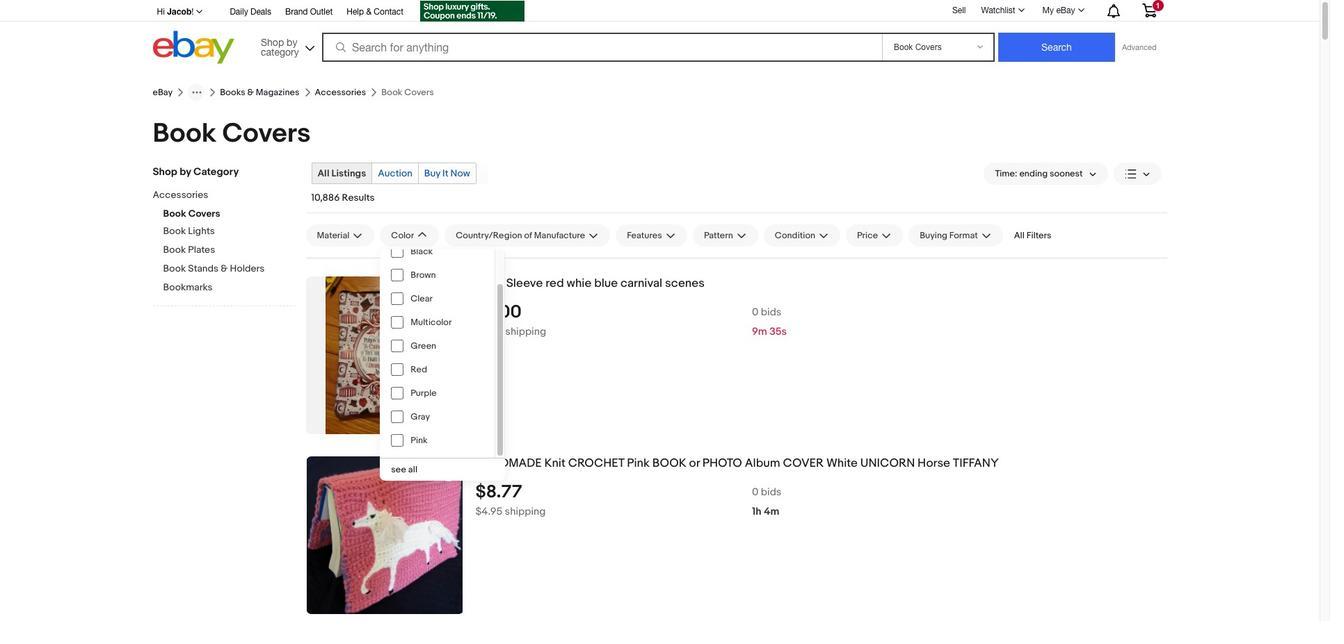 Task type: locate. For each thing, give the bounding box(es) containing it.
stands
[[188, 263, 218, 275]]

color button
[[380, 225, 439, 247]]

covers
[[222, 118, 311, 150], [188, 208, 220, 220]]

books & magazines link
[[220, 87, 299, 98]]

0 vertical spatial &
[[366, 7, 371, 17]]

1 vertical spatial accessories
[[153, 189, 208, 201]]

shipping inside 0 bids $6.00 shipping
[[505, 325, 546, 339]]

accessories for accessories book covers book lights book plates book stands & holders bookmarks
[[153, 189, 208, 201]]

0 horizontal spatial accessories
[[153, 189, 208, 201]]

0 horizontal spatial pink
[[411, 435, 428, 447]]

1 vertical spatial shipping
[[505, 506, 546, 519]]

my ebay
[[1042, 6, 1075, 15]]

accessories
[[315, 87, 366, 98], [153, 189, 208, 201]]

9m
[[752, 325, 767, 339]]

all
[[408, 465, 417, 476]]

accessories down the by
[[153, 189, 208, 201]]

pink left book
[[627, 457, 650, 471]]

accessories inside accessories book covers book lights book plates book stands & holders bookmarks
[[153, 189, 208, 201]]

all inside button
[[1014, 230, 1025, 241]]

1 horizontal spatial all
[[1014, 230, 1025, 241]]

pink down gray on the bottom left of the page
[[411, 435, 428, 447]]

0 inside 0 bids $4.95 shipping
[[752, 486, 759, 499]]

& inside "link"
[[366, 7, 371, 17]]

0 vertical spatial all
[[318, 168, 329, 179]]

4m
[[764, 506, 779, 519]]

1 horizontal spatial accessories
[[315, 87, 366, 98]]

shipping for $6.00
[[505, 325, 546, 339]]

holders
[[230, 263, 265, 275]]

book left "plates"
[[163, 244, 186, 256]]

0 horizontal spatial &
[[221, 263, 228, 275]]

help & contact
[[347, 7, 403, 17]]

black
[[411, 246, 433, 257]]

multicolor
[[411, 317, 452, 328]]

pink inside handmade knit crochet pink book or photo album cover white unicorn horse tiffany "link"
[[627, 457, 650, 471]]

0 up 9m
[[752, 306, 759, 319]]

0 horizontal spatial accessories link
[[153, 189, 285, 202]]

1 horizontal spatial ebay
[[1056, 6, 1075, 15]]

bids up 9m 35s
[[761, 306, 781, 319]]

my
[[1042, 6, 1054, 15]]

buy
[[424, 168, 440, 179]]

banner
[[153, 0, 1167, 67]]

all listings
[[318, 168, 366, 179]]

shipping down $9.00
[[505, 325, 546, 339]]

see all
[[391, 465, 417, 476]]

1h 4m
[[752, 506, 779, 519]]

daily
[[230, 7, 248, 17]]

buy it now link
[[419, 163, 476, 184]]

bids inside 0 bids $4.95 shipping
[[761, 486, 781, 499]]

0 vertical spatial accessories
[[315, 87, 366, 98]]

accessories for accessories
[[315, 87, 366, 98]]

shipping down $8.77 at the left
[[505, 506, 546, 519]]

1 vertical spatial &
[[247, 87, 254, 98]]

help & contact link
[[347, 5, 403, 20]]

1 horizontal spatial &
[[247, 87, 254, 98]]

book covers
[[153, 118, 311, 150]]

1 vertical spatial ebay
[[153, 87, 173, 98]]

brand outlet
[[285, 7, 333, 17]]

auction
[[378, 168, 412, 179]]

advanced link
[[1115, 33, 1163, 61]]

daily deals link
[[230, 5, 271, 20]]

all for all listings
[[318, 168, 329, 179]]

covers up lights
[[188, 208, 220, 220]]

& for magazines
[[247, 87, 254, 98]]

$4.95
[[475, 506, 502, 519]]

pink inside pink link
[[411, 435, 428, 447]]

all listings link
[[312, 163, 372, 184]]

0 horizontal spatial covers
[[188, 208, 220, 220]]

2 bids from the top
[[761, 486, 781, 499]]

0 horizontal spatial ebay
[[153, 87, 173, 98]]

it
[[442, 168, 448, 179]]

&
[[366, 7, 371, 17], [247, 87, 254, 98], [221, 263, 228, 275]]

book up the by
[[153, 118, 216, 150]]

& right help
[[366, 7, 371, 17]]

book up $9.00
[[475, 277, 503, 291]]

see
[[391, 465, 406, 476]]

0 horizontal spatial all
[[318, 168, 329, 179]]

pink
[[411, 435, 428, 447], [627, 457, 650, 471]]

color
[[391, 230, 414, 241]]

bids
[[761, 306, 781, 319], [761, 486, 781, 499]]

by
[[180, 166, 191, 179]]

0 vertical spatial shipping
[[505, 325, 546, 339]]

bids for 0 bids $6.00 shipping
[[761, 306, 781, 319]]

shop
[[153, 166, 177, 179]]

clear
[[411, 294, 433, 305]]

accessories link down category at the top left
[[153, 189, 285, 202]]

get the coupon image
[[420, 1, 525, 22]]

0 vertical spatial 0
[[752, 306, 759, 319]]

0 vertical spatial covers
[[222, 118, 311, 150]]

handmade knit crochet pink book or photo album cover white unicorn horse tiffany
[[475, 457, 999, 471]]

bids up 4m
[[761, 486, 781, 499]]

all for all filters
[[1014, 230, 1025, 241]]

handmade knit crochet pink book or photo album cover white unicorn horse tiffany image
[[307, 457, 463, 615]]

1 vertical spatial bids
[[761, 486, 781, 499]]

covers down books & magazines
[[222, 118, 311, 150]]

bids inside 0 bids $6.00 shipping
[[761, 306, 781, 319]]

accessories right magazines
[[315, 87, 366, 98]]

photo
[[702, 457, 742, 471]]

red
[[411, 365, 427, 376]]

my ebay link
[[1035, 2, 1090, 19]]

handmade
[[475, 457, 542, 471]]

0
[[752, 306, 759, 319], [752, 486, 759, 499]]

all
[[318, 168, 329, 179], [1014, 230, 1025, 241]]

see all button
[[380, 459, 505, 481]]

1 vertical spatial 0
[[752, 486, 759, 499]]

2 vertical spatial &
[[221, 263, 228, 275]]

0 vertical spatial ebay
[[1056, 6, 1075, 15]]

shop by category
[[153, 166, 239, 179]]

$9.00
[[475, 302, 522, 323]]

brand outlet link
[[285, 5, 333, 20]]

none submit inside banner
[[998, 33, 1115, 62]]

1h
[[752, 506, 761, 519]]

books & magazines
[[220, 87, 299, 98]]

red link
[[380, 358, 495, 382]]

help
[[347, 7, 364, 17]]

1 vertical spatial covers
[[188, 208, 220, 220]]

sell link
[[946, 5, 972, 15]]

accessories link right magazines
[[315, 87, 366, 98]]

clear link
[[380, 287, 495, 311]]

book sleeve red whie blue carnival scenes image
[[325, 277, 444, 435]]

0 for 0 bids $4.95 shipping
[[752, 486, 759, 499]]

0 up 1h
[[752, 486, 759, 499]]

0 vertical spatial accessories link
[[315, 87, 366, 98]]

1 bids from the top
[[761, 306, 781, 319]]

all left filters
[[1014, 230, 1025, 241]]

shipping
[[505, 325, 546, 339], [505, 506, 546, 519]]

9m 35s
[[752, 325, 787, 339]]

1 horizontal spatial pink
[[627, 457, 650, 471]]

1 0 from the top
[[752, 306, 759, 319]]

0 vertical spatial pink
[[411, 435, 428, 447]]

10,886
[[311, 192, 340, 204]]

watchlist link
[[973, 2, 1031, 19]]

1 vertical spatial pink
[[627, 457, 650, 471]]

0 bids $4.95 shipping
[[475, 486, 781, 519]]

None submit
[[998, 33, 1115, 62]]

all up 10,886
[[318, 168, 329, 179]]

book plates link
[[163, 244, 295, 257]]

ebay
[[1056, 6, 1075, 15], [153, 87, 173, 98]]

& inside accessories book covers book lights book plates book stands & holders bookmarks
[[221, 263, 228, 275]]

filters
[[1027, 230, 1051, 241]]

2 0 from the top
[[752, 486, 759, 499]]

1 vertical spatial all
[[1014, 230, 1025, 241]]

2 horizontal spatial &
[[366, 7, 371, 17]]

black link
[[380, 240, 495, 264]]

0 inside 0 bids $6.00 shipping
[[752, 306, 759, 319]]

outlet
[[310, 7, 333, 17]]

& down book plates link
[[221, 263, 228, 275]]

shipping inside 0 bids $4.95 shipping
[[505, 506, 546, 519]]

& right books
[[247, 87, 254, 98]]

0 vertical spatial bids
[[761, 306, 781, 319]]

book inside the book sleeve red whie blue carnival scenes link
[[475, 277, 503, 291]]

sleeve
[[506, 277, 543, 291]]



Task type: vqa. For each thing, say whether or not it's contained in the screenshot.
HANDMADE Knit CROCHET Pink BOOK or PHOTO Album COVER White UNICORN Horse TIFFANY
yes



Task type: describe. For each thing, give the bounding box(es) containing it.
all filters button
[[1008, 225, 1057, 247]]

1 horizontal spatial covers
[[222, 118, 311, 150]]

gray link
[[380, 406, 495, 429]]

bookmarks
[[163, 282, 213, 294]]

knit
[[544, 457, 565, 471]]

green link
[[380, 335, 495, 358]]

books
[[220, 87, 245, 98]]

now
[[450, 168, 470, 179]]

watchlist
[[981, 6, 1015, 15]]

book sleeve red whie blue carnival scenes link
[[475, 277, 1167, 291]]

banner containing sell
[[153, 0, 1167, 67]]

listings
[[331, 168, 366, 179]]

1 vertical spatial accessories link
[[153, 189, 285, 202]]

results
[[342, 192, 375, 204]]

category
[[193, 166, 239, 179]]

sell
[[952, 5, 966, 15]]

$8.77
[[475, 482, 522, 503]]

scenes
[[665, 277, 705, 291]]

gray
[[411, 412, 430, 423]]

$6.00
[[475, 325, 503, 339]]

your shopping cart contains 1 item image
[[1141, 3, 1157, 17]]

book down shop
[[163, 208, 186, 220]]

magazines
[[256, 87, 299, 98]]

brand
[[285, 7, 308, 17]]

blue
[[594, 277, 618, 291]]

1 horizontal spatial accessories link
[[315, 87, 366, 98]]

lights
[[188, 225, 215, 237]]

book lights link
[[163, 225, 295, 239]]

deals
[[250, 7, 271, 17]]

bids for 0 bids $4.95 shipping
[[761, 486, 781, 499]]

book up bookmarks
[[163, 263, 186, 275]]

& for contact
[[366, 7, 371, 17]]

purple link
[[380, 382, 495, 406]]

buy it now
[[424, 168, 470, 179]]

unicorn
[[860, 457, 915, 471]]

handmade knit crochet pink book or photo album cover white unicorn horse tiffany link
[[475, 457, 1167, 471]]

brown
[[411, 270, 436, 281]]

book left lights
[[163, 225, 186, 237]]

horse
[[918, 457, 950, 471]]

ebay inside the account navigation
[[1056, 6, 1075, 15]]

album
[[745, 457, 780, 471]]

0 bids $6.00 shipping
[[475, 306, 781, 339]]

cover
[[783, 457, 824, 471]]

white
[[826, 457, 858, 471]]

plates
[[188, 244, 215, 256]]

daily deals
[[230, 7, 271, 17]]

tap to watch item - handmade knit crochet pink book or photo album cover white unicorn horse tiffany image
[[439, 463, 458, 482]]

red
[[545, 277, 564, 291]]

ebay link
[[153, 87, 173, 98]]

bookmarks link
[[163, 282, 295, 295]]

pink link
[[380, 429, 495, 453]]

all filters
[[1014, 230, 1051, 241]]

brown link
[[380, 264, 495, 287]]

0 for 0 bids $6.00 shipping
[[752, 306, 759, 319]]

accessories book covers book lights book plates book stands & holders bookmarks
[[153, 189, 265, 294]]

covers inside accessories book covers book lights book plates book stands & holders bookmarks
[[188, 208, 220, 220]]

10,886 results
[[311, 192, 375, 204]]

green
[[411, 341, 436, 352]]

book stands & holders link
[[163, 263, 295, 276]]

contact
[[374, 7, 403, 17]]

shipping for $4.95
[[505, 506, 546, 519]]

crochet
[[568, 457, 624, 471]]

35s
[[770, 325, 787, 339]]

account navigation
[[153, 0, 1167, 24]]

carnival
[[620, 277, 662, 291]]

purple
[[411, 388, 437, 399]]

book sleeve red whie blue carnival scenes
[[475, 277, 705, 291]]

whie
[[567, 277, 591, 291]]

advanced
[[1122, 43, 1156, 51]]



